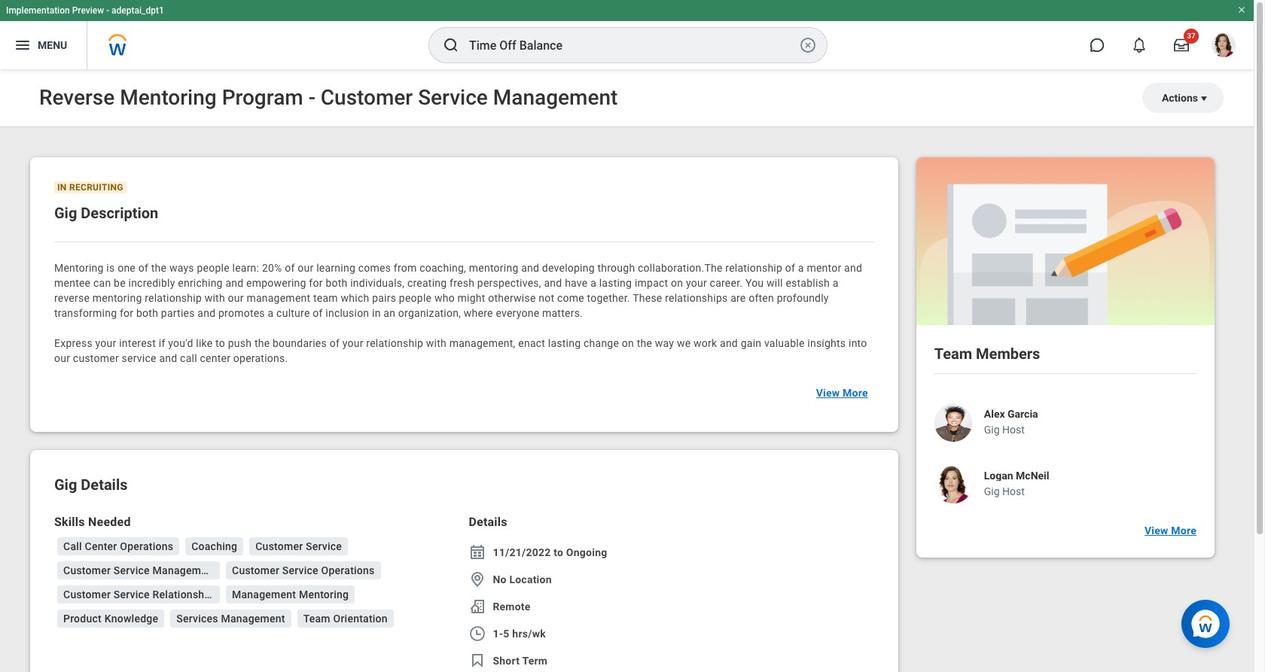 Task type: vqa. For each thing, say whether or not it's contained in the screenshot.
the top for
yes



Task type: describe. For each thing, give the bounding box(es) containing it.
work
[[694, 338, 718, 350]]

1-5 hrs/wk
[[493, 628, 546, 640]]

0 vertical spatial for
[[309, 277, 323, 289]]

organization,
[[398, 307, 461, 319]]

needed
[[88, 515, 131, 530]]

coaching button
[[186, 538, 244, 556]]

push
[[228, 338, 252, 350]]

host for mcneil
[[1003, 486, 1025, 498]]

customer service operations button
[[226, 562, 381, 580]]

transforming
[[54, 307, 117, 319]]

insights
[[808, 338, 846, 350]]

coaching,
[[420, 262, 466, 274]]

remote
[[493, 601, 531, 613]]

an
[[384, 307, 396, 319]]

management,
[[450, 338, 516, 350]]

center
[[85, 541, 117, 553]]

you
[[746, 277, 764, 289]]

product knowledge button
[[57, 610, 164, 628]]

and left gain
[[720, 338, 738, 350]]

11/21/2022
[[493, 547, 551, 559]]

close environment banner image
[[1238, 5, 1247, 14]]

a down "management"
[[268, 307, 274, 319]]

37 button
[[1166, 29, 1200, 62]]

services management button
[[170, 610, 291, 628]]

mentee
[[54, 277, 91, 289]]

from
[[394, 262, 417, 274]]

customer service operations
[[232, 565, 375, 577]]

profoundly
[[777, 292, 829, 304]]

service
[[122, 353, 157, 365]]

0 vertical spatial our
[[298, 262, 314, 274]]

members
[[977, 345, 1041, 363]]

your inside mentoring is one of the ways people learn: 20% of our learning comes from coaching, mentoring and developing through collaboration.the relationship of a mentor and mentee can be incredibly enriching and empowering for both individuals, creating fresh perspectives, and have a lasting impact on your career. you will establish a reverse mentoring relationship with our management team which pairs people who might otherwise not come together. these relationships are often profoundly transforming for both parties and promotes a culture of inclusion in an organization, where everyone matters.
[[686, 277, 707, 289]]

notifications large image
[[1132, 38, 1148, 53]]

services management
[[177, 613, 285, 625]]

center
[[200, 353, 231, 365]]

view more button for gig description
[[810, 378, 875, 408]]

mentoring is one of the ways people learn: 20% of our learning comes from coaching, mentoring and developing through collaboration.the relationship of a mentor and mentee can be incredibly enriching and empowering for both individuals, creating fresh perspectives, and have a lasting impact on your career. you will establish a reverse mentoring relationship with our management team which pairs people who might otherwise not come together. these relationships are often profoundly transforming for both parties and promotes a culture of inclusion in an organization, where everyone matters.
[[54, 262, 866, 319]]

1 horizontal spatial people
[[399, 292, 432, 304]]

1-
[[493, 628, 504, 640]]

orientation
[[333, 613, 388, 625]]

and right mentor
[[845, 262, 863, 274]]

view more for description
[[817, 387, 869, 399]]

the inside mentoring is one of the ways people learn: 20% of our learning comes from coaching, mentoring and developing through collaboration.the relationship of a mentor and mentee can be incredibly enriching and empowering for both individuals, creating fresh perspectives, and have a lasting impact on your career. you will establish a reverse mentoring relationship with our management team which pairs people who might otherwise not come together. these relationships are often profoundly transforming for both parties and promotes a culture of inclusion in an organization, where everyone matters.
[[151, 262, 167, 274]]

of right 20%
[[285, 262, 295, 274]]

0 vertical spatial both
[[326, 277, 348, 289]]

team for team members
[[935, 345, 973, 363]]

implementation
[[6, 5, 70, 16]]

20%
[[262, 262, 282, 274]]

call
[[180, 353, 197, 365]]

view more button for team members
[[1139, 516, 1203, 546]]

operations.
[[233, 353, 288, 365]]

in
[[372, 307, 381, 319]]

change
[[584, 338, 619, 350]]

short
[[493, 656, 520, 668]]

1 vertical spatial relationship
[[145, 292, 202, 304]]

which
[[341, 292, 370, 304]]

alex garcia gig host
[[985, 408, 1039, 436]]

call center operations button
[[57, 538, 179, 556]]

reverse
[[54, 292, 90, 304]]

0 vertical spatial relationship
[[726, 262, 783, 274]]

service for customer service relationship management
[[114, 589, 150, 601]]

justify image
[[14, 36, 32, 54]]

operations for customer service operations
[[321, 565, 375, 577]]

ongoing
[[567, 547, 608, 559]]

a up establish
[[799, 262, 804, 274]]

view more for members
[[1145, 525, 1197, 537]]

customer service button
[[250, 538, 348, 556]]

mentor
[[807, 262, 842, 274]]

1 vertical spatial both
[[136, 307, 158, 319]]

on inside express your interest if you'd like to push the boundaries of your relationship with management, enact lasting change on the way we work and gain valuable insights into our customer service and call center operations.
[[622, 338, 634, 350]]

fresh
[[450, 277, 475, 289]]

and up perspectives,
[[522, 262, 540, 274]]

alex
[[985, 408, 1006, 420]]

customer service management
[[63, 565, 217, 577]]

location
[[510, 574, 552, 586]]

lasting inside mentoring is one of the ways people learn: 20% of our learning comes from coaching, mentoring and developing through collaboration.the relationship of a mentor and mentee can be incredibly enriching and empowering for both individuals, creating fresh perspectives, and have a lasting impact on your career. you will establish a reverse mentoring relationship with our management team which pairs people who might otherwise not come together. these relationships are often profoundly transforming for both parties and promotes a culture of inclusion in an organization, where everyone matters.
[[600, 277, 632, 289]]

pairs
[[372, 292, 396, 304]]

team for team orientation
[[303, 613, 331, 625]]

of down team
[[313, 307, 323, 319]]

collaboration.the
[[638, 262, 723, 274]]

to inside express your interest if you'd like to push the boundaries of your relationship with management, enact lasting change on the way we work and gain valuable insights into our customer service and call center operations.
[[216, 338, 225, 350]]

and up not in the top of the page
[[544, 277, 562, 289]]

lasting inside express your interest if you'd like to push the boundaries of your relationship with management, enact lasting change on the way we work and gain valuable insights into our customer service and call center operations.
[[548, 338, 581, 350]]

and down if
[[159, 353, 177, 365]]

1 horizontal spatial details
[[469, 515, 508, 530]]

like
[[196, 338, 213, 350]]

gig details
[[54, 476, 128, 494]]

mcneil
[[1016, 470, 1050, 482]]

these
[[633, 292, 663, 304]]

and right parties
[[198, 307, 216, 319]]

parties
[[161, 307, 195, 319]]

logan mcneil link
[[985, 470, 1050, 482]]

view for gig description
[[817, 387, 840, 399]]

customer for customer service relationship management
[[63, 589, 111, 601]]

menu button
[[0, 21, 87, 69]]

call
[[63, 541, 82, 553]]

in
[[57, 182, 67, 193]]

express
[[54, 338, 93, 350]]

coaching
[[192, 541, 238, 553]]

customer for customer service management
[[63, 565, 111, 577]]

creating
[[408, 277, 447, 289]]

menu
[[38, 39, 67, 51]]

empowering
[[246, 277, 306, 289]]

impact
[[635, 277, 669, 289]]

11/21/2022 to ongoing
[[493, 547, 608, 559]]

with inside mentoring is one of the ways people learn: 20% of our learning comes from coaching, mentoring and developing through collaboration.the relationship of a mentor and mentee can be incredibly enriching and empowering for both individuals, creating fresh perspectives, and have a lasting impact on your career. you will establish a reverse mentoring relationship with our management team which pairs people who might otherwise not come together. these relationships are often profoundly transforming for both parties and promotes a culture of inclusion in an organization, where everyone matters.
[[205, 292, 225, 304]]

host for garcia
[[1003, 424, 1025, 436]]

customer for customer service operations
[[232, 565, 280, 577]]

everyone
[[496, 307, 540, 319]]

service for customer service operations
[[282, 565, 319, 577]]

implementation preview -   adeptai_dpt1
[[6, 5, 164, 16]]

1 horizontal spatial the
[[255, 338, 270, 350]]

boundaries
[[273, 338, 327, 350]]

management up services management on the left of the page
[[216, 589, 280, 601]]

5
[[504, 628, 510, 640]]

actions
[[1163, 92, 1199, 104]]

way
[[655, 338, 675, 350]]

actions button
[[1143, 83, 1224, 113]]

garcia
[[1008, 408, 1039, 420]]

customer service management button
[[57, 562, 220, 580]]



Task type: locate. For each thing, give the bounding box(es) containing it.
1 vertical spatial on
[[622, 338, 634, 350]]

one
[[118, 262, 136, 274]]

0 horizontal spatial your
[[95, 338, 116, 350]]

management up the services management button
[[232, 589, 296, 601]]

the up operations.
[[255, 338, 270, 350]]

team members
[[935, 345, 1041, 363]]

the
[[151, 262, 167, 274], [255, 338, 270, 350], [637, 338, 653, 350]]

mentoring up mentee
[[54, 262, 104, 274]]

on inside mentoring is one of the ways people learn: 20% of our learning comes from coaching, mentoring and developing through collaboration.the relationship of a mentor and mentee can be incredibly enriching and empowering for both individuals, creating fresh perspectives, and have a lasting impact on your career. you will establish a reverse mentoring relationship with our management team which pairs people who might otherwise not come together. these relationships are often profoundly transforming for both parties and promotes a culture of inclusion in an organization, where everyone matters.
[[671, 277, 684, 289]]

0 horizontal spatial relationship
[[145, 292, 202, 304]]

our left learning
[[298, 262, 314, 274]]

1 vertical spatial to
[[554, 547, 564, 559]]

0 vertical spatial details
[[81, 476, 128, 494]]

on down collaboration.the
[[671, 277, 684, 289]]

0 vertical spatial operations
[[120, 541, 173, 553]]

to up "center"
[[216, 338, 225, 350]]

relationship up you
[[726, 262, 783, 274]]

0 vertical spatial lasting
[[600, 277, 632, 289]]

view
[[817, 387, 840, 399], [1145, 525, 1169, 537]]

search image
[[442, 36, 460, 54]]

inclusion
[[326, 307, 369, 319]]

1 vertical spatial view more
[[1145, 525, 1197, 537]]

2 horizontal spatial your
[[686, 277, 707, 289]]

0 vertical spatial more
[[843, 387, 869, 399]]

0 horizontal spatial on
[[622, 338, 634, 350]]

operations up customer service management
[[120, 541, 173, 553]]

mentoring inside button
[[299, 589, 349, 601]]

0 horizontal spatial both
[[136, 307, 158, 319]]

0 horizontal spatial operations
[[120, 541, 173, 553]]

staffing image
[[469, 598, 487, 616], [469, 598, 487, 616]]

mentoring inside mentoring is one of the ways people learn: 20% of our learning comes from coaching, mentoring and developing through collaboration.the relationship of a mentor and mentee can be incredibly enriching and empowering for both individuals, creating fresh perspectives, and have a lasting impact on your career. you will establish a reverse mentoring relationship with our management team which pairs people who might otherwise not come together. these relationships are often profoundly transforming for both parties and promotes a culture of inclusion in an organization, where everyone matters.
[[54, 262, 104, 274]]

if
[[159, 338, 165, 350]]

come
[[558, 292, 585, 304]]

0 vertical spatial to
[[216, 338, 225, 350]]

enact
[[519, 338, 546, 350]]

a down mentor
[[833, 277, 839, 289]]

1 horizontal spatial with
[[426, 338, 447, 350]]

service down call center operations
[[114, 565, 150, 577]]

1 vertical spatial people
[[399, 292, 432, 304]]

not
[[539, 292, 555, 304]]

2 vertical spatial relationship
[[366, 338, 424, 350]]

a right have at the top of the page
[[591, 277, 597, 289]]

0 vertical spatial view
[[817, 387, 840, 399]]

1 host from the top
[[1003, 424, 1025, 436]]

individuals,
[[350, 277, 405, 289]]

customer inside "button"
[[232, 565, 280, 577]]

our up promotes
[[228, 292, 244, 304]]

relationship inside express your interest if you'd like to push the boundaries of your relationship with management, enact lasting change on the way we work and gain valuable insights into our customer service and call center operations.
[[366, 338, 424, 350]]

management
[[153, 565, 217, 577], [216, 589, 280, 601], [232, 589, 296, 601], [221, 613, 285, 625]]

enriching
[[178, 277, 223, 289]]

on
[[671, 277, 684, 289], [622, 338, 634, 350]]

with inside express your interest if you'd like to push the boundaries of your relationship with management, enact lasting change on the way we work and gain valuable insights into our customer service and call center operations.
[[426, 338, 447, 350]]

relationship up parties
[[145, 292, 202, 304]]

0 horizontal spatial for
[[120, 307, 134, 319]]

customer service
[[256, 541, 342, 553]]

mentoring down be
[[93, 292, 142, 304]]

mentoring
[[469, 262, 519, 274], [93, 292, 142, 304]]

0 vertical spatial view more button
[[810, 378, 875, 408]]

view more
[[817, 387, 869, 399], [1145, 525, 1197, 537]]

culture
[[277, 307, 310, 319]]

with down enriching on the top left of page
[[205, 292, 225, 304]]

product knowledge
[[63, 613, 158, 625]]

1 vertical spatial our
[[228, 292, 244, 304]]

0 horizontal spatial mentoring
[[54, 262, 104, 274]]

0 horizontal spatial people
[[197, 262, 230, 274]]

learning
[[317, 262, 356, 274]]

1 vertical spatial view more button
[[1139, 516, 1203, 546]]

0 horizontal spatial to
[[216, 338, 225, 350]]

people down creating
[[399, 292, 432, 304]]

0 horizontal spatial the
[[151, 262, 167, 274]]

team inside team orientation button
[[303, 613, 331, 625]]

1 horizontal spatial more
[[1172, 525, 1197, 537]]

valuable
[[765, 338, 805, 350]]

service down "customer service" button
[[282, 565, 319, 577]]

relationship
[[726, 262, 783, 274], [145, 292, 202, 304], [366, 338, 424, 350]]

for down be
[[120, 307, 134, 319]]

management
[[247, 292, 311, 304]]

type image
[[469, 653, 487, 671], [469, 653, 487, 671]]

1 horizontal spatial view more
[[1145, 525, 1197, 537]]

1 horizontal spatial our
[[228, 292, 244, 304]]

with down the organization, on the top left of page
[[426, 338, 447, 350]]

for
[[309, 277, 323, 289], [120, 307, 134, 319]]

operations inside "button"
[[321, 565, 375, 577]]

will
[[767, 277, 783, 289]]

customer up product
[[63, 589, 111, 601]]

service for customer service management
[[114, 565, 150, 577]]

promotes
[[219, 307, 265, 319]]

1 horizontal spatial mentoring
[[299, 589, 349, 601]]

1 horizontal spatial mentoring
[[469, 262, 519, 274]]

both down learning
[[326, 277, 348, 289]]

0 vertical spatial view more
[[817, 387, 869, 399]]

lasting down matters.
[[548, 338, 581, 350]]

mentoring
[[54, 262, 104, 274], [299, 589, 349, 601]]

profile logan mcneil image
[[1212, 33, 1236, 60]]

0 horizontal spatial more
[[843, 387, 869, 399]]

your up the relationships
[[686, 277, 707, 289]]

0 horizontal spatial team
[[303, 613, 331, 625]]

0 horizontal spatial with
[[205, 292, 225, 304]]

1 vertical spatial operations
[[321, 565, 375, 577]]

1 vertical spatial view
[[1145, 525, 1169, 537]]

a
[[799, 262, 804, 274], [591, 277, 597, 289], [833, 277, 839, 289], [268, 307, 274, 319]]

0 horizontal spatial mentoring
[[93, 292, 142, 304]]

operations inside button
[[120, 541, 173, 553]]

0 vertical spatial mentoring
[[469, 262, 519, 274]]

alex garcia link
[[985, 408, 1039, 420]]

customer down center
[[63, 565, 111, 577]]

1 vertical spatial team
[[303, 613, 331, 625]]

lasting
[[600, 277, 632, 289], [548, 338, 581, 350]]

gig illustration image
[[917, 157, 1215, 325]]

customer up management mentoring button
[[232, 565, 280, 577]]

2 horizontal spatial relationship
[[726, 262, 783, 274]]

1 vertical spatial mentoring
[[299, 589, 349, 601]]

details up needed
[[81, 476, 128, 494]]

knowledge
[[104, 613, 158, 625]]

0 vertical spatial people
[[197, 262, 230, 274]]

gig down alex
[[985, 424, 1000, 436]]

together.
[[587, 292, 630, 304]]

service up customer service operations "button"
[[306, 541, 342, 553]]

0 horizontal spatial our
[[54, 353, 70, 365]]

of down inclusion
[[330, 338, 340, 350]]

for up team
[[309, 277, 323, 289]]

0 horizontal spatial view more
[[817, 387, 869, 399]]

management up relationship
[[153, 565, 217, 577]]

gig down in
[[54, 204, 77, 222]]

1 vertical spatial details
[[469, 515, 508, 530]]

incredibly
[[128, 277, 175, 289]]

2 horizontal spatial our
[[298, 262, 314, 274]]

details up start date to end date icon
[[469, 515, 508, 530]]

of up establish
[[786, 262, 796, 274]]

2 vertical spatial our
[[54, 353, 70, 365]]

host down 'alex garcia' link
[[1003, 424, 1025, 436]]

mentoring up perspectives,
[[469, 262, 519, 274]]

often
[[749, 292, 775, 304]]

management inside button
[[221, 613, 285, 625]]

perspectives,
[[478, 277, 542, 289]]

0 horizontal spatial lasting
[[548, 338, 581, 350]]

0 vertical spatial host
[[1003, 424, 1025, 436]]

2 horizontal spatial the
[[637, 338, 653, 350]]

37
[[1188, 32, 1196, 40]]

0 horizontal spatial view more button
[[810, 378, 875, 408]]

of right one
[[138, 262, 148, 274]]

operations for call center operations
[[120, 541, 173, 553]]

1 vertical spatial for
[[120, 307, 134, 319]]

in recruiting
[[57, 182, 123, 193]]

learn:
[[232, 262, 259, 274]]

expected availability image
[[469, 625, 487, 643], [469, 625, 487, 643]]

our inside express your interest if you'd like to push the boundaries of your relationship with management, enact lasting change on the way we work and gain valuable insights into our customer service and call center operations.
[[54, 353, 70, 365]]

our down the express
[[54, 353, 70, 365]]

host inside alex garcia gig host
[[1003, 424, 1025, 436]]

your up 'customer'
[[95, 338, 116, 350]]

relationship down an
[[366, 338, 424, 350]]

location image
[[469, 571, 487, 589], [469, 571, 487, 589]]

call center operations
[[63, 541, 173, 553]]

team orientation
[[303, 613, 388, 625]]

gig inside alex garcia gig host
[[985, 424, 1000, 436]]

skills needed
[[54, 515, 131, 530]]

1 horizontal spatial team
[[935, 345, 973, 363]]

your
[[686, 277, 707, 289], [95, 338, 116, 350], [343, 338, 364, 350]]

menu banner
[[0, 0, 1255, 69]]

1 horizontal spatial view more button
[[1139, 516, 1203, 546]]

Search Workday  search field
[[469, 29, 796, 62]]

0 vertical spatial with
[[205, 292, 225, 304]]

1 vertical spatial lasting
[[548, 338, 581, 350]]

into
[[849, 338, 868, 350]]

logan
[[985, 470, 1014, 482]]

1 horizontal spatial both
[[326, 277, 348, 289]]

host down the logan mcneil link
[[1003, 486, 1025, 498]]

services
[[177, 613, 218, 625]]

1 vertical spatial host
[[1003, 486, 1025, 498]]

customer up customer service operations
[[256, 541, 303, 553]]

1 horizontal spatial view
[[1145, 525, 1169, 537]]

x circle image
[[799, 36, 818, 54]]

service inside "button"
[[282, 565, 319, 577]]

establish
[[786, 277, 830, 289]]

and down "learn:"
[[226, 277, 244, 289]]

start date to end date image
[[469, 544, 487, 562]]

0 horizontal spatial details
[[81, 476, 128, 494]]

customer for customer service
[[256, 541, 303, 553]]

short term
[[493, 656, 548, 668]]

management mentoring button
[[226, 586, 355, 604]]

team
[[313, 292, 338, 304]]

where
[[464, 307, 493, 319]]

comes
[[358, 262, 391, 274]]

might
[[458, 292, 486, 304]]

hrs/wk
[[513, 628, 546, 640]]

0 vertical spatial team
[[935, 345, 973, 363]]

gig
[[54, 204, 77, 222], [985, 424, 1000, 436], [54, 476, 77, 494], [985, 486, 1000, 498]]

of inside express your interest if you'd like to push the boundaries of your relationship with management, enact lasting change on the way we work and gain valuable insights into our customer service and call center operations.
[[330, 338, 340, 350]]

people up enriching on the top left of page
[[197, 262, 230, 274]]

1 vertical spatial mentoring
[[93, 292, 142, 304]]

gig up skills
[[54, 476, 77, 494]]

be
[[114, 277, 126, 289]]

more for team members
[[1172, 525, 1197, 537]]

0 horizontal spatial view
[[817, 387, 840, 399]]

1 vertical spatial with
[[426, 338, 447, 350]]

adeptai_dpt1
[[112, 5, 164, 16]]

1 horizontal spatial operations
[[321, 565, 375, 577]]

host inside logan mcneil gig host
[[1003, 486, 1025, 498]]

gig description
[[54, 204, 158, 222]]

view for team members
[[1145, 525, 1169, 537]]

customer
[[256, 541, 303, 553], [63, 565, 111, 577], [232, 565, 280, 577], [63, 589, 111, 601]]

recruiting
[[69, 182, 123, 193]]

both down incredibly
[[136, 307, 158, 319]]

to left ongoing
[[554, 547, 564, 559]]

lasting down through
[[600, 277, 632, 289]]

career.
[[710, 277, 743, 289]]

team left members
[[935, 345, 973, 363]]

customer service relationship management button
[[57, 586, 280, 604]]

operations up team orientation
[[321, 565, 375, 577]]

otherwise
[[488, 292, 536, 304]]

on right change
[[622, 338, 634, 350]]

is
[[107, 262, 115, 274]]

service for customer service
[[306, 541, 342, 553]]

gig inside logan mcneil gig host
[[985, 486, 1000, 498]]

1 horizontal spatial relationship
[[366, 338, 424, 350]]

are
[[731, 292, 746, 304]]

service up the knowledge
[[114, 589, 150, 601]]

caret down image
[[1199, 93, 1211, 105]]

more for gig description
[[843, 387, 869, 399]]

2 host from the top
[[1003, 486, 1025, 498]]

1 horizontal spatial lasting
[[600, 277, 632, 289]]

0 vertical spatial mentoring
[[54, 262, 104, 274]]

1 horizontal spatial to
[[554, 547, 564, 559]]

team down management mentoring button
[[303, 613, 331, 625]]

we
[[677, 338, 691, 350]]

management down management mentoring
[[221, 613, 285, 625]]

gig down the logan
[[985, 486, 1000, 498]]

start date to end date image
[[469, 544, 487, 562]]

0 vertical spatial on
[[671, 277, 684, 289]]

description
[[81, 204, 158, 222]]

1 horizontal spatial on
[[671, 277, 684, 289]]

1 horizontal spatial your
[[343, 338, 364, 350]]

you'd
[[168, 338, 193, 350]]

mentoring down customer service operations
[[299, 589, 349, 601]]

the up incredibly
[[151, 262, 167, 274]]

the left way
[[637, 338, 653, 350]]

have
[[565, 277, 588, 289]]

1 horizontal spatial for
[[309, 277, 323, 289]]

1 vertical spatial more
[[1172, 525, 1197, 537]]

customer
[[73, 353, 119, 365]]

developing
[[542, 262, 595, 274]]

your down inclusion
[[343, 338, 364, 350]]

inbox large image
[[1175, 38, 1190, 53]]

skills
[[54, 515, 85, 530]]

customer service relationship management
[[63, 589, 280, 601]]



